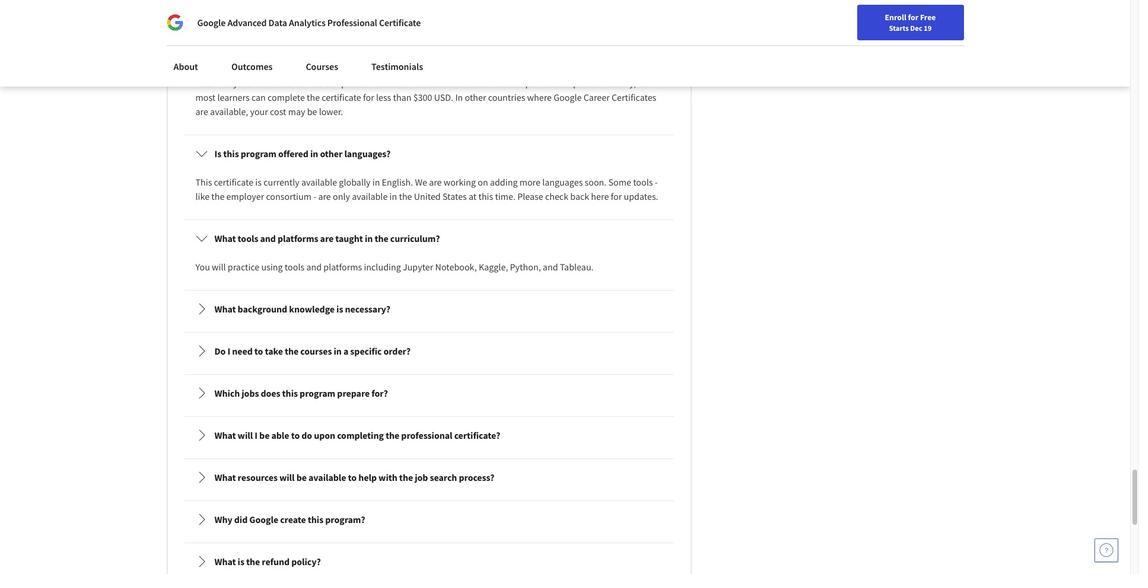Task type: locate. For each thing, give the bounding box(es) containing it.
tools up updates.
[[634, 176, 653, 188]]

1 vertical spatial will
[[238, 430, 253, 442]]

per down the trial
[[526, 77, 539, 89]]

0 horizontal spatial tools
[[238, 233, 259, 245]]

what will i be able to do upon completing the professional certificate?
[[215, 430, 501, 442]]

0 vertical spatial is
[[255, 176, 262, 188]]

what is the refund policy? button
[[186, 546, 673, 575]]

at down initial
[[454, 77, 462, 89]]

do
[[302, 430, 312, 442]]

will for what
[[238, 430, 253, 442]]

2 what from the top
[[215, 303, 236, 315]]

to for i
[[291, 430, 300, 442]]

1 vertical spatial is
[[337, 303, 343, 315]]

analytics
[[289, 17, 326, 28], [216, 77, 252, 89]]

0 horizontal spatial for
[[363, 91, 374, 103]]

1 vertical spatial certificate
[[254, 77, 294, 89]]

policy?
[[292, 556, 321, 568]]

other
[[465, 91, 487, 103], [320, 148, 343, 160]]

english.
[[382, 176, 413, 188]]

platforms up the using
[[278, 233, 319, 245]]

0 vertical spatial platforms
[[278, 233, 319, 245]]

2 horizontal spatial will
[[280, 472, 295, 484]]

$49
[[360, 63, 374, 75]]

1 vertical spatial in
[[456, 91, 463, 103]]

less down testimonials
[[378, 77, 393, 89]]

0 horizontal spatial data
[[196, 77, 214, 89]]

this
[[196, 176, 212, 188]]

0 vertical spatial to
[[255, 346, 263, 357]]

does inside 'how much does this certificate cost?' dropdown button
[[260, 34, 280, 46]]

for inside enroll for free starts dec 19
[[909, 12, 919, 23]]

1 horizontal spatial is
[[255, 176, 262, 188]]

job
[[415, 472, 428, 484]]

what inside dropdown button
[[215, 430, 236, 442]]

0 horizontal spatial is
[[238, 556, 245, 568]]

1 horizontal spatial will
[[238, 430, 253, 442]]

- right "consortium"
[[314, 191, 317, 202]]

be
[[312, 77, 322, 89], [307, 106, 317, 118], [260, 430, 270, 442], [297, 472, 307, 484]]

what left resources
[[215, 472, 236, 484]]

will right you at the top left of page
[[212, 261, 226, 273]]

day
[[487, 63, 501, 75]]

are left 'only'
[[318, 191, 331, 202]]

at inside this certificate is currently available globally in english. we are working on adding more languages soon. some tools - like the employer consortium - are only available in the united states at this time. please check back here for updates.
[[469, 191, 477, 202]]

1 horizontal spatial for
[[611, 191, 622, 202]]

available down globally
[[352, 191, 388, 202]]

1 horizontal spatial other
[[465, 91, 487, 103]]

for down 'some'
[[611, 191, 622, 202]]

like
[[196, 191, 210, 202]]

for up dec
[[909, 12, 919, 23]]

are left taught
[[320, 233, 334, 245]]

canada,
[[255, 63, 288, 75]]

in left english.
[[373, 176, 380, 188]]

tools right the using
[[285, 261, 305, 273]]

what down why
[[215, 556, 236, 568]]

to inside what will i be able to do upon completing the professional certificate? dropdown button
[[291, 430, 300, 442]]

why did google create this program?
[[215, 514, 365, 526]]

than left 6 in the left top of the page
[[395, 77, 413, 89]]

what for what is the refund policy?
[[215, 556, 236, 568]]

certificate up testimonials
[[379, 17, 421, 28]]

at right states
[[469, 191, 477, 202]]

1 horizontal spatial per
[[526, 77, 539, 89]]

google right "did"
[[250, 514, 279, 526]]

is left necessary?
[[337, 303, 343, 315]]

completed
[[324, 77, 367, 89]]

including
[[364, 261, 401, 273]]

be down 'do'
[[297, 472, 307, 484]]

coursera
[[290, 63, 325, 75]]

-
[[655, 176, 658, 188], [314, 191, 317, 202]]

0 vertical spatial program
[[241, 148, 277, 160]]

starts
[[890, 23, 909, 33]]

5 what from the top
[[215, 556, 236, 568]]

is inside what background knowledge is necessary? dropdown button
[[337, 303, 343, 315]]

and right python, on the left top
[[543, 261, 558, 273]]

0 vertical spatial per
[[376, 63, 389, 75]]

available for globally
[[302, 176, 337, 188]]

complete
[[268, 91, 305, 103]]

what left background in the bottom left of the page
[[215, 303, 236, 315]]

in right usd.
[[456, 91, 463, 103]]

to left 'do'
[[291, 430, 300, 442]]

1 vertical spatial data
[[196, 77, 214, 89]]

0 horizontal spatial can
[[252, 91, 266, 103]]

data
[[269, 17, 287, 28], [196, 77, 214, 89]]

1 what from the top
[[215, 233, 236, 245]]

1 vertical spatial tools
[[238, 233, 259, 245]]

platforms
[[278, 233, 319, 245], [324, 261, 362, 273]]

0 horizontal spatial per
[[376, 63, 389, 75]]

can down the coursera
[[296, 77, 311, 89]]

2 horizontal spatial to
[[348, 472, 357, 484]]

0 vertical spatial will
[[212, 261, 226, 273]]

able
[[272, 430, 289, 442]]

you will practice using tools and platforms including jupyter notebook, kaggle, python, and tableau.
[[196, 261, 594, 273]]

1 vertical spatial to
[[291, 430, 300, 442]]

this right create
[[308, 514, 324, 526]]

1 vertical spatial i
[[255, 430, 258, 442]]

0 horizontal spatial in
[[196, 63, 203, 75]]

tools inside dropdown button
[[238, 233, 259, 245]]

the up lower.
[[307, 91, 320, 103]]

2 horizontal spatial tools
[[634, 176, 653, 188]]

certificate down canada, on the top
[[254, 77, 294, 89]]

0 horizontal spatial i
[[228, 346, 230, 357]]

using
[[262, 261, 283, 273]]

1 horizontal spatial at
[[469, 191, 477, 202]]

other left languages?
[[320, 148, 343, 160]]

in down english.
[[390, 191, 397, 202]]

less down testimonials link
[[376, 91, 391, 103]]

i right the do
[[228, 346, 230, 357]]

the right like
[[212, 191, 225, 202]]

0 horizontal spatial certificate
[[254, 77, 294, 89]]

what will i be able to do upon completing the professional certificate? button
[[186, 419, 673, 452]]

is left the refund
[[238, 556, 245, 568]]

data up most on the top left
[[196, 77, 214, 89]]

to
[[255, 346, 263, 357], [291, 430, 300, 442], [348, 472, 357, 484]]

updates.
[[624, 191, 659, 202]]

what for what background knowledge is necessary?
[[215, 303, 236, 315]]

the
[[569, 63, 584, 75]]

will left able
[[238, 430, 253, 442]]

be left able
[[260, 430, 270, 442]]

1 vertical spatial certificate
[[322, 91, 361, 103]]

and
[[238, 63, 253, 75], [260, 233, 276, 245], [307, 261, 322, 273], [543, 261, 558, 273]]

0 vertical spatial can
[[296, 77, 311, 89]]

1 horizontal spatial to
[[291, 430, 300, 442]]

specific
[[351, 346, 382, 357]]

for?
[[372, 388, 388, 400]]

1 horizontal spatial i
[[255, 430, 258, 442]]

the right completing
[[386, 430, 400, 442]]

1 horizontal spatial platforms
[[324, 261, 362, 273]]

1 vertical spatial program
[[300, 388, 336, 400]]

tools up practice
[[238, 233, 259, 245]]

why did google create this program? button
[[186, 503, 673, 537]]

0 vertical spatial available
[[302, 176, 337, 188]]

to left help
[[348, 472, 357, 484]]

search
[[430, 472, 457, 484]]

help center image
[[1100, 544, 1114, 558]]

to left take
[[255, 346, 263, 357]]

other inside dropdown button
[[320, 148, 343, 160]]

in right taught
[[365, 233, 373, 245]]

1 vertical spatial platforms
[[324, 261, 362, 273]]

2 vertical spatial available
[[309, 472, 346, 484]]

0 horizontal spatial analytics
[[216, 77, 252, 89]]

usd.
[[434, 91, 454, 103]]

0 horizontal spatial to
[[255, 346, 263, 357]]

0 horizontal spatial other
[[320, 148, 343, 160]]

why
[[215, 514, 233, 526]]

1 horizontal spatial advanced
[[616, 63, 655, 75]]

what down which on the left of the page
[[215, 430, 236, 442]]

is inside this certificate is currently available globally in english. we are working on adding more languages soon. some tools - like the employer consortium - are only available in the united states at this time. please check back here for updates.
[[255, 176, 262, 188]]

after
[[420, 63, 438, 75]]

1 vertical spatial -
[[314, 191, 317, 202]]

i left able
[[255, 430, 258, 442]]

initial
[[455, 63, 477, 75]]

study,
[[613, 77, 636, 89]]

professional
[[328, 17, 378, 28]]

certificate down completed
[[322, 91, 361, 103]]

this down on
[[479, 191, 494, 202]]

2 vertical spatial will
[[280, 472, 295, 484]]

0 vertical spatial tools
[[634, 176, 653, 188]]

- up updates.
[[655, 176, 658, 188]]

order?
[[384, 346, 411, 357]]

4 what from the top
[[215, 472, 236, 484]]

in
[[369, 77, 376, 89], [310, 148, 318, 160], [373, 176, 380, 188], [390, 191, 397, 202], [365, 233, 373, 245], [334, 346, 342, 357]]

does right jobs
[[261, 388, 281, 400]]

1 horizontal spatial can
[[296, 77, 311, 89]]

certificate up employer
[[214, 176, 254, 188]]

2 vertical spatial to
[[348, 472, 357, 484]]

0 vertical spatial -
[[655, 176, 658, 188]]

0 vertical spatial i
[[228, 346, 230, 357]]

will
[[212, 261, 226, 273], [238, 430, 253, 442], [280, 472, 295, 484]]

does right much
[[260, 34, 280, 46]]

the left job
[[400, 472, 413, 484]]

for down completed
[[363, 91, 374, 103]]

0 vertical spatial at
[[454, 77, 462, 89]]

2 vertical spatial tools
[[285, 261, 305, 273]]

available for to
[[309, 472, 346, 484]]

0 horizontal spatial at
[[454, 77, 462, 89]]

the up including
[[375, 233, 389, 245]]

to inside what resources will be available to help with the job search process? dropdown button
[[348, 472, 357, 484]]

does inside which jobs does this program prepare for? dropdown button
[[261, 388, 281, 400]]

tableau.
[[560, 261, 594, 273]]

can
[[296, 77, 311, 89], [252, 91, 266, 103]]

0 horizontal spatial will
[[212, 261, 226, 273]]

0 vertical spatial advanced
[[228, 17, 267, 28]]

trial
[[521, 63, 537, 75]]

necessary?
[[345, 303, 391, 315]]

is up employer
[[255, 176, 262, 188]]

can up your
[[252, 91, 266, 103]]

will right resources
[[280, 472, 295, 484]]

0 vertical spatial data
[[269, 17, 287, 28]]

check
[[546, 191, 569, 202]]

certificate
[[379, 17, 421, 28], [254, 77, 294, 89]]

than left $300
[[393, 91, 412, 103]]

data up how much does this certificate cost?
[[269, 17, 287, 28]]

for
[[909, 12, 919, 23], [363, 91, 374, 103], [611, 191, 622, 202]]

2 vertical spatial certificate
[[214, 176, 254, 188]]

professional
[[402, 430, 453, 442]]

2 vertical spatial for
[[611, 191, 622, 202]]

program?
[[326, 514, 365, 526]]

2 vertical spatial is
[[238, 556, 245, 568]]

0 vertical spatial certificate
[[299, 34, 341, 46]]

what up practice
[[215, 233, 236, 245]]

3 what from the top
[[215, 430, 236, 442]]

be down "courses" on the top of the page
[[312, 77, 322, 89]]

per right the $49
[[376, 63, 389, 75]]

are inside dropdown button
[[320, 233, 334, 245]]

are right we
[[429, 176, 442, 188]]

advanced up so
[[616, 63, 655, 75]]

at
[[454, 77, 462, 89], [469, 191, 477, 202]]

curriculum?
[[391, 233, 440, 245]]

0 vertical spatial does
[[260, 34, 280, 46]]

1 horizontal spatial data
[[269, 17, 287, 28]]

be inside dropdown button
[[297, 472, 307, 484]]

we
[[415, 176, 427, 188]]

certificate down google advanced data analytics professional certificate
[[299, 34, 341, 46]]

does
[[260, 34, 280, 46], [261, 388, 281, 400]]

a
[[344, 346, 349, 357]]

platforms down taught
[[324, 261, 362, 273]]

need
[[232, 346, 253, 357]]

0 vertical spatial other
[[465, 91, 487, 103]]

the down english.
[[399, 191, 412, 202]]

will inside dropdown button
[[280, 472, 295, 484]]

are down most on the top left
[[196, 106, 208, 118]]

1 vertical spatial other
[[320, 148, 343, 160]]

and right u.s.
[[238, 63, 253, 75]]

0 horizontal spatial -
[[314, 191, 317, 202]]

less
[[378, 77, 393, 89], [376, 91, 391, 103]]

program left prepare at bottom
[[300, 388, 336, 400]]

1 vertical spatial does
[[261, 388, 281, 400]]

this down google advanced data analytics professional certificate
[[282, 34, 297, 46]]

analytics up the learners
[[216, 77, 252, 89]]

prepare
[[337, 388, 370, 400]]

0 vertical spatial for
[[909, 12, 919, 23]]

1 horizontal spatial program
[[300, 388, 336, 400]]

certificate inside dropdown button
[[299, 34, 341, 46]]

0 vertical spatial analytics
[[289, 17, 326, 28]]

program left offered in the top of the page
[[241, 148, 277, 160]]

will inside dropdown button
[[238, 430, 253, 442]]

resources
[[238, 472, 278, 484]]

what
[[215, 233, 236, 245], [215, 303, 236, 315], [215, 430, 236, 442], [215, 472, 236, 484], [215, 556, 236, 568]]

outcomes
[[232, 61, 273, 72]]

2 horizontal spatial for
[[909, 12, 919, 23]]

in left a
[[334, 346, 342, 357]]

the
[[205, 63, 218, 75], [440, 63, 453, 75], [307, 91, 320, 103], [212, 191, 225, 202], [399, 191, 412, 202], [375, 233, 389, 245], [285, 346, 299, 357], [386, 430, 400, 442], [400, 472, 413, 484], [246, 556, 260, 568]]

2 horizontal spatial is
[[337, 303, 343, 315]]

1 vertical spatial can
[[252, 91, 266, 103]]

advanced up much
[[228, 17, 267, 28]]

are
[[196, 106, 208, 118], [429, 176, 442, 188], [318, 191, 331, 202], [320, 233, 334, 245]]

1 vertical spatial per
[[526, 77, 539, 89]]

available left help
[[309, 472, 346, 484]]

0 horizontal spatial platforms
[[278, 233, 319, 245]]

1 vertical spatial analytics
[[216, 77, 252, 89]]

0 vertical spatial certificate
[[379, 17, 421, 28]]

how
[[215, 34, 233, 46]]

upon
[[314, 430, 336, 442]]

be inside dropdown button
[[260, 430, 270, 442]]

other down under in the left top of the page
[[465, 91, 487, 103]]

in down the $49
[[369, 77, 376, 89]]

analytics up how much does this certificate cost?
[[289, 17, 326, 28]]

available inside dropdown button
[[309, 472, 346, 484]]

1 horizontal spatial analytics
[[289, 17, 326, 28]]

None search field
[[169, 7, 454, 31]]

1 vertical spatial at
[[469, 191, 477, 202]]

1 vertical spatial advanced
[[616, 63, 655, 75]]

testimonials link
[[365, 53, 431, 80]]

and down what tools and platforms are taught in the curriculum?
[[307, 261, 322, 273]]

do
[[215, 346, 226, 357]]

more
[[520, 176, 541, 188]]

analytics inside in the u.s. and canada, coursera charges $49 per month after the initial 7-day free trial period. the google advanced data analytics certificate can be completed in less than 6 months at under 10 hours per week of part-time study, so most learners can complete the certificate for less than $300 usd. in other countries where google career certificates are available, your cost may be lower.
[[216, 77, 252, 89]]

states
[[443, 191, 467, 202]]

what for what resources will be available to help with the job search process?
[[215, 472, 236, 484]]

in inside dropdown button
[[334, 346, 342, 357]]

what for what will i be able to do upon completing the professional certificate?
[[215, 430, 236, 442]]

and up the using
[[260, 233, 276, 245]]

enroll
[[886, 12, 907, 23]]

in left u.s.
[[196, 63, 203, 75]]

charges
[[327, 63, 358, 75]]

completing
[[337, 430, 384, 442]]

1 vertical spatial for
[[363, 91, 374, 103]]

is this program offered in other languages? button
[[186, 137, 673, 170]]

available up 'only'
[[302, 176, 337, 188]]

this right jobs
[[282, 388, 298, 400]]

1 horizontal spatial tools
[[285, 261, 305, 273]]

is
[[255, 176, 262, 188], [337, 303, 343, 315], [238, 556, 245, 568]]



Task type: describe. For each thing, give the bounding box(es) containing it.
shopping cart: 1 item image
[[853, 9, 876, 28]]

jobs
[[242, 388, 259, 400]]

free
[[503, 63, 519, 75]]

opens in a new tab image
[[301, 516, 310, 525]]

may
[[288, 106, 305, 118]]

what background knowledge is necessary? button
[[186, 293, 673, 326]]

0 vertical spatial in
[[196, 63, 203, 75]]

google up the how
[[197, 17, 226, 28]]

available,
[[210, 106, 248, 118]]

data inside in the u.s. and canada, coursera charges $49 per month after the initial 7-day free trial period. the google advanced data analytics certificate can be completed in less than 6 months at under 10 hours per week of part-time study, so most learners can complete the certificate for less than $300 usd. in other countries where google career certificates are available, your cost may be lower.
[[196, 77, 214, 89]]

cost?
[[343, 34, 364, 46]]

0 vertical spatial than
[[395, 77, 413, 89]]

python,
[[510, 261, 541, 273]]

with
[[379, 472, 398, 484]]

to inside the do i need to take the courses in a specific order? dropdown button
[[255, 346, 263, 357]]

other inside in the u.s. and canada, coursera charges $49 per month after the initial 7-day free trial period. the google advanced data analytics certificate can be completed in less than 6 months at under 10 hours per week of part-time study, so most learners can complete the certificate for less than $300 usd. in other countries where google career certificates are available, your cost may be lower.
[[465, 91, 487, 103]]

in inside in the u.s. and canada, coursera charges $49 per month after the initial 7-day free trial period. the google advanced data analytics certificate can be completed in less than 6 months at under 10 hours per week of part-time study, so most learners can complete the certificate for less than $300 usd. in other countries where google career certificates are available, your cost may be lower.
[[369, 77, 376, 89]]

outcomes link
[[224, 53, 280, 80]]

10
[[490, 77, 499, 89]]

certificate?
[[455, 430, 501, 442]]

united
[[414, 191, 441, 202]]

at inside in the u.s. and canada, coursera charges $49 per month after the initial 7-day free trial period. the google advanced data analytics certificate can be completed in less than 6 months at under 10 hours per week of part-time study, so most learners can complete the certificate for less than $300 usd. in other countries where google career certificates are available, your cost may be lower.
[[454, 77, 462, 89]]

certificate inside in the u.s. and canada, coursera charges $49 per month after the initial 7-day free trial period. the google advanced data analytics certificate can be completed in less than 6 months at under 10 hours per week of part-time study, so most learners can complete the certificate for less than $300 usd. in other countries where google career certificates are available, your cost may be lower.
[[322, 91, 361, 103]]

certificate inside this certificate is currently available globally in english. we are working on adding more languages soon. some tools - like the employer consortium - are only available in the united states at this time. please check back here for updates.
[[214, 176, 254, 188]]

part-
[[574, 77, 592, 89]]

career
[[584, 91, 610, 103]]

english button
[[882, 0, 954, 39]]

testimonials
[[372, 61, 423, 72]]

which
[[215, 388, 240, 400]]

time.
[[495, 191, 516, 202]]

learners
[[218, 91, 250, 103]]

1 horizontal spatial -
[[655, 176, 658, 188]]

enroll for free starts dec 19
[[886, 12, 937, 33]]

on
[[478, 176, 488, 188]]

advanced inside in the u.s. and canada, coursera charges $49 per month after the initial 7-day free trial period. the google advanced data analytics certificate can be completed in less than 6 months at under 10 hours per week of part-time study, so most learners can complete the certificate for less than $300 usd. in other countries where google career certificates are available, your cost may be lower.
[[616, 63, 655, 75]]

google image
[[167, 14, 183, 31]]

knowledge
[[289, 303, 335, 315]]

where
[[528, 91, 552, 103]]

and inside dropdown button
[[260, 233, 276, 245]]

0 vertical spatial less
[[378, 77, 393, 89]]

7-
[[479, 63, 487, 75]]

to for will
[[348, 472, 357, 484]]

does for jobs
[[261, 388, 281, 400]]

in right offered in the top of the page
[[310, 148, 318, 160]]

back
[[571, 191, 590, 202]]

is
[[215, 148, 222, 160]]

languages?
[[345, 148, 391, 160]]

how much does this certificate cost?
[[215, 34, 364, 46]]

process?
[[459, 472, 495, 484]]

0 horizontal spatial program
[[241, 148, 277, 160]]

for inside in the u.s. and canada, coursera charges $49 per month after the initial 7-day free trial period. the google advanced data analytics certificate can be completed in less than 6 months at under 10 hours per week of part-time study, so most learners can complete the certificate for less than $300 usd. in other countries where google career certificates are available, your cost may be lower.
[[363, 91, 374, 103]]

google advanced data analytics professional certificate
[[197, 17, 421, 28]]

time
[[592, 77, 611, 89]]

dec
[[911, 23, 923, 33]]

the up months
[[440, 63, 453, 75]]

this certificate is currently available globally in english. we are working on adding more languages soon. some tools - like the employer consortium - are only available in the united states at this time. please check back here for updates.
[[196, 176, 660, 202]]

under
[[464, 77, 488, 89]]

are inside in the u.s. and canada, coursera charges $49 per month after the initial 7-day free trial period. the google advanced data analytics certificate can be completed in less than 6 months at under 10 hours per week of part-time study, so most learners can complete the certificate for less than $300 usd. in other countries where google career certificates are available, your cost may be lower.
[[196, 106, 208, 118]]

1 horizontal spatial in
[[456, 91, 463, 103]]

months
[[422, 77, 453, 89]]

for inside this certificate is currently available globally in english. we are working on adding more languages soon. some tools - like the employer consortium - are only available in the united states at this time. please check back here for updates.
[[611, 191, 622, 202]]

1 vertical spatial than
[[393, 91, 412, 103]]

the right take
[[285, 346, 299, 357]]

languages
[[543, 176, 583, 188]]

consortium
[[266, 191, 312, 202]]

what for what tools and platforms are taught in the curriculum?
[[215, 233, 236, 245]]

google up time
[[586, 63, 614, 75]]

1 horizontal spatial certificate
[[379, 17, 421, 28]]

1 vertical spatial available
[[352, 191, 388, 202]]

do i need to take the courses in a specific order? button
[[186, 335, 673, 368]]

what resources will be available to help with the job search process? button
[[186, 461, 673, 495]]

background
[[238, 303, 287, 315]]

working
[[444, 176, 476, 188]]

and inside in the u.s. and canada, coursera charges $49 per month after the initial 7-day free trial period. the google advanced data analytics certificate can be completed in less than 6 months at under 10 hours per week of part-time study, so most learners can complete the certificate for less than $300 usd. in other countries where google career certificates are available, your cost may be lower.
[[238, 63, 253, 75]]

most
[[196, 91, 216, 103]]

does for much
[[260, 34, 280, 46]]

what resources will be available to help with the job search process?
[[215, 472, 495, 484]]

create
[[280, 514, 306, 526]]

your
[[250, 106, 268, 118]]

1 vertical spatial less
[[376, 91, 391, 103]]

taught
[[336, 233, 363, 245]]

platforms inside dropdown button
[[278, 233, 319, 245]]

adding
[[490, 176, 518, 188]]

what is the refund policy?
[[215, 556, 321, 568]]

jupyter
[[403, 261, 434, 273]]

tools inside this certificate is currently available globally in english. we are working on adding more languages soon. some tools - like the employer consortium - are only available in the united states at this time. please check back here for updates.
[[634, 176, 653, 188]]

google down the of
[[554, 91, 582, 103]]

the left u.s.
[[205, 63, 218, 75]]

this right the is
[[223, 148, 239, 160]]

so
[[638, 77, 647, 89]]

which jobs does this program prepare for?
[[215, 388, 388, 400]]

is inside "what is the refund policy?" dropdown button
[[238, 556, 245, 568]]

about link
[[167, 53, 205, 80]]

hours
[[501, 77, 524, 89]]

much
[[235, 34, 258, 46]]

countries
[[488, 91, 526, 103]]

google inside dropdown button
[[250, 514, 279, 526]]

help
[[359, 472, 377, 484]]

of
[[564, 77, 572, 89]]

month
[[391, 63, 418, 75]]

what tools and platforms are taught in the curriculum?
[[215, 233, 440, 245]]

0 horizontal spatial advanced
[[228, 17, 267, 28]]

certificate inside in the u.s. and canada, coursera charges $49 per month after the initial 7-day free trial period. the google advanced data analytics certificate can be completed in less than 6 months at under 10 hours per week of part-time study, so most learners can complete the certificate for less than $300 usd. in other countries where google career certificates are available, your cost may be lower.
[[254, 77, 294, 89]]

lower.
[[319, 106, 343, 118]]

courses
[[306, 61, 338, 72]]

practice
[[228, 261, 260, 273]]

globally
[[339, 176, 371, 188]]

cost
[[270, 106, 286, 118]]

currently
[[264, 176, 300, 188]]

will for you
[[212, 261, 226, 273]]

kaggle,
[[479, 261, 508, 273]]

u.s.
[[220, 63, 236, 75]]

how much does this certificate cost? button
[[186, 24, 673, 57]]

is this program offered in other languages?
[[215, 148, 391, 160]]

the left the refund
[[246, 556, 260, 568]]

be right may
[[307, 106, 317, 118]]

offered
[[278, 148, 309, 160]]

what background knowledge is necessary?
[[215, 303, 391, 315]]

this inside this certificate is currently available globally in english. we are working on adding more languages soon. some tools - like the employer consortium - are only available in the united states at this time. please check back here for updates.
[[479, 191, 494, 202]]

here
[[592, 191, 609, 202]]

courses link
[[299, 53, 346, 80]]



Task type: vqa. For each thing, say whether or not it's contained in the screenshot.
•
no



